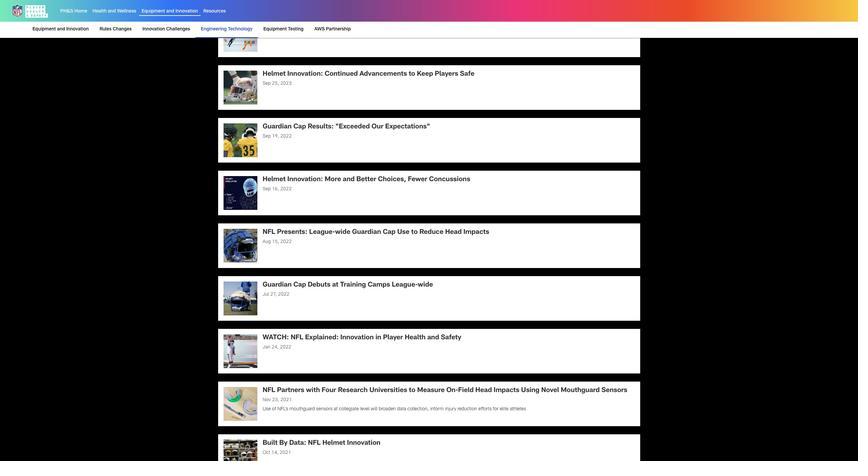 Task type: vqa. For each thing, say whether or not it's contained in the screenshot.
the left Health
yes



Task type: locate. For each thing, give the bounding box(es) containing it.
guardian cap debuts at training camps league-wide
[[263, 282, 433, 289]]

continued
[[325, 71, 358, 78]]

0 vertical spatial keep
[[337, 18, 353, 25]]

1 horizontal spatial head
[[475, 387, 492, 394]]

1 vertical spatial 14,
[[271, 451, 278, 455]]

0 vertical spatial wide
[[335, 229, 350, 236]]

0 horizontal spatial head
[[445, 229, 462, 236]]

1 vertical spatial innovation:
[[287, 176, 323, 183]]

1 horizontal spatial wide
[[418, 282, 433, 289]]

1 horizontal spatial safe
[[460, 71, 474, 78]]

1 vertical spatial cap
[[383, 229, 396, 236]]

helmet for helmet innovation: more and better choices, fewer concussions
[[263, 176, 286, 183]]

0 vertical spatial nov
[[263, 29, 271, 33]]

jan
[[263, 345, 270, 350]]

equipment up innovation challenges
[[142, 9, 165, 14]]

health right player
[[405, 335, 426, 341]]

how data is helping to keep players safe
[[263, 18, 396, 25]]

keep for helping
[[337, 18, 353, 25]]

2022 right 16,
[[280, 187, 292, 192]]

innovation challenges link
[[140, 22, 193, 37]]

innovation: up sep 25, 2023
[[287, 71, 323, 78]]

0 horizontal spatial use
[[263, 407, 271, 412]]

14, for built
[[271, 451, 278, 455]]

0 horizontal spatial equipment and innovation link
[[32, 22, 91, 37]]

0 horizontal spatial league-
[[309, 229, 335, 236]]

data
[[279, 18, 293, 25]]

2 vertical spatial guardian
[[263, 282, 292, 289]]

1 vertical spatial 2021
[[280, 451, 291, 455]]

field
[[458, 387, 474, 394]]

rules changes
[[100, 27, 132, 32]]

1 vertical spatial equipment and innovation link
[[32, 22, 91, 37]]

2021 up nfl's
[[280, 398, 292, 403]]

equipment and innovation
[[142, 9, 198, 14], [32, 27, 89, 32]]

24,
[[272, 345, 279, 350]]

players
[[355, 18, 378, 25], [435, 71, 458, 78]]

collection,
[[407, 407, 429, 412]]

0 vertical spatial innovation:
[[287, 71, 323, 78]]

equipment
[[142, 9, 165, 14], [32, 27, 56, 32], [263, 27, 287, 32]]

0 vertical spatial 2021
[[280, 398, 292, 403]]

1 vertical spatial health
[[405, 335, 426, 341]]

0 vertical spatial guardian
[[263, 124, 292, 130]]

0 vertical spatial sep
[[263, 81, 271, 86]]

1 vertical spatial keep
[[417, 71, 433, 78]]

sep 16, 2022
[[263, 187, 292, 192]]

health up rules
[[93, 9, 107, 14]]

3 sep from the top
[[263, 187, 271, 192]]

sep 25, 2023
[[263, 81, 292, 86]]

2022 right 24,
[[280, 345, 291, 350]]

research
[[338, 387, 368, 394]]

1 vertical spatial sep
[[263, 134, 271, 139]]

1 horizontal spatial keep
[[417, 71, 433, 78]]

equipment testing link
[[261, 22, 306, 37]]

1 horizontal spatial equipment and innovation link
[[142, 9, 198, 14]]

use
[[397, 229, 410, 236], [263, 407, 271, 412]]

presents:
[[277, 229, 307, 236]]

2 vertical spatial cap
[[293, 282, 306, 289]]

0 vertical spatial 14,
[[272, 29, 279, 33]]

0 vertical spatial (ryan m. kelly/ap images for nfl) image
[[223, 387, 257, 421]]

0 vertical spatial league-
[[309, 229, 335, 236]]

1 horizontal spatial players
[[435, 71, 458, 78]]

league-
[[309, 229, 335, 236], [392, 282, 418, 289]]

keep for advancements
[[417, 71, 433, 78]]

resources link
[[203, 9, 226, 14]]

cap
[[293, 124, 306, 130], [383, 229, 396, 236], [293, 282, 306, 289]]

guardian for debuts
[[263, 282, 292, 289]]

on-
[[446, 387, 458, 394]]

wide
[[335, 229, 350, 236], [418, 282, 433, 289]]

sep for helmet innovation: continued advancements to keep players safe
[[263, 81, 271, 86]]

safe
[[380, 18, 394, 25], [460, 71, 474, 78]]

0 vertical spatial head
[[445, 229, 462, 236]]

use left reduce
[[397, 229, 410, 236]]

2021 for partners
[[280, 398, 292, 403]]

0 horizontal spatial safe
[[380, 18, 394, 25]]

players for helmet innovation: continued advancements to keep players safe
[[435, 71, 458, 78]]

jul
[[263, 292, 269, 297]]

inform
[[430, 407, 444, 412]]

0 horizontal spatial keep
[[337, 18, 353, 25]]

sep left 25,
[[263, 81, 271, 86]]

1 horizontal spatial league-
[[392, 282, 418, 289]]

safe for helmet innovation: continued advancements to keep players safe
[[460, 71, 474, 78]]

0 vertical spatial helmet
[[263, 71, 286, 78]]

(ryan m. kelly/ap images for nfl) image for built by data: nfl helmet innovation
[[223, 440, 257, 461]]

15,
[[272, 240, 279, 244]]

1 innovation: from the top
[[287, 71, 323, 78]]

guardian
[[263, 124, 292, 130], [352, 229, 381, 236], [263, 282, 292, 289]]

for
[[493, 407, 499, 412]]

guardian cap results thumbnail image
[[223, 123, 257, 157]]

engineering
[[201, 27, 227, 32]]

innovation:
[[287, 71, 323, 78], [287, 176, 323, 183]]

14, right the oct
[[271, 451, 278, 455]]

nfl up 23,
[[263, 387, 275, 394]]

0 horizontal spatial impacts
[[463, 229, 489, 236]]

built
[[263, 440, 278, 447]]

health
[[93, 9, 107, 14], [405, 335, 426, 341]]

sep left 16,
[[263, 187, 271, 192]]

nov left 23,
[[263, 398, 271, 403]]

2 horizontal spatial equipment
[[263, 27, 287, 32]]

is
[[295, 18, 301, 25]]

banner
[[0, 0, 858, 38]]

impacts
[[463, 229, 489, 236], [494, 387, 519, 394]]

sep
[[263, 81, 271, 86], [263, 134, 271, 139], [263, 187, 271, 192]]

to left reduce
[[411, 229, 418, 236]]

2 nov from the top
[[263, 398, 271, 403]]

equipment and innovation down ph&s
[[32, 27, 89, 32]]

2021 down by
[[280, 451, 291, 455]]

1 vertical spatial 2023
[[280, 81, 292, 86]]

2021
[[280, 398, 292, 403], [280, 451, 291, 455]]

and
[[108, 9, 116, 14], [166, 9, 174, 14], [57, 27, 65, 32], [343, 176, 355, 183], [427, 335, 439, 341]]

helmet for helmet innovation: continued advancements to keep players safe
[[263, 71, 286, 78]]

level
[[360, 407, 369, 412]]

(ryan m. kelly/ap images for nfl) image
[[223, 387, 257, 421], [223, 440, 257, 461]]

at right debuts
[[332, 282, 338, 289]]

ph&s home
[[60, 9, 87, 14]]

2023 down data
[[280, 29, 292, 33]]

sensors
[[602, 387, 627, 394]]

equipment down player health and safety logo
[[32, 27, 56, 32]]

sep left 19,
[[263, 134, 271, 139]]

sep 19, 2022
[[263, 134, 292, 139]]

0 horizontal spatial equipment and innovation
[[32, 27, 89, 32]]

nov 23, 2021
[[263, 398, 292, 403]]

2022 for watch: nfl explained: innovation in player health and safety
[[280, 345, 291, 350]]

1 nov from the top
[[263, 29, 271, 33]]

1 vertical spatial league-
[[392, 282, 418, 289]]

2021 for by
[[280, 451, 291, 455]]

head right reduce
[[445, 229, 462, 236]]

19,
[[272, 134, 279, 139]]

1 sep from the top
[[263, 81, 271, 86]]

16,
[[272, 187, 279, 192]]

equipment testing
[[263, 27, 304, 32]]

2 sep from the top
[[263, 134, 271, 139]]

1 (ryan m. kelly/ap images for nfl) image from the top
[[223, 387, 257, 421]]

league- right camps
[[392, 282, 418, 289]]

nfl partners with four research universities to measure on-field head impacts using novel mouthguard sensors
[[263, 387, 627, 394]]

sep for guardian cap results: "exceeded our expectations"
[[263, 134, 271, 139]]

head right field
[[475, 387, 492, 394]]

2022 right 27,
[[278, 292, 289, 297]]

at right sensors
[[334, 407, 338, 412]]

innovation: left 'more'
[[287, 176, 323, 183]]

nov down how
[[263, 29, 271, 33]]

elite
[[500, 407, 509, 412]]

1 vertical spatial nov
[[263, 398, 271, 403]]

0 vertical spatial players
[[355, 18, 378, 25]]

2022 for nfl presents: league-wide guardian cap use to reduce head impacts
[[280, 240, 292, 244]]

by
[[279, 440, 288, 447]]

equipment and innovation link up innovation challenges
[[142, 9, 198, 14]]

2022 right 19,
[[280, 134, 292, 139]]

1 vertical spatial safe
[[460, 71, 474, 78]]

nov for nfl partners with four research universities to measure on-field head impacts using novel mouthguard sensors
[[263, 398, 271, 403]]

1 horizontal spatial equipment
[[142, 9, 165, 14]]

0 vertical spatial impacts
[[463, 229, 489, 236]]

equipment and innovation link down ph&s
[[32, 22, 91, 37]]

debuts
[[308, 282, 331, 289]]

0 vertical spatial cap
[[293, 124, 306, 130]]

(ryan m. kelly/ap images for nfl) image for nfl partners with four research universities to measure on-field head impacts using novel mouthguard sensors
[[223, 387, 257, 421]]

27,
[[270, 292, 277, 297]]

equipment down how
[[263, 27, 287, 32]]

2 vertical spatial sep
[[263, 187, 271, 192]]

1 horizontal spatial use
[[397, 229, 410, 236]]

nfl
[[263, 229, 275, 236], [291, 335, 303, 341], [263, 387, 275, 394], [308, 440, 321, 447]]

nfl's
[[277, 407, 288, 412]]

explained:
[[305, 335, 339, 341]]

at
[[332, 282, 338, 289], [334, 407, 338, 412]]

training
[[340, 282, 366, 289]]

innovation
[[175, 9, 198, 14], [66, 27, 89, 32], [142, 27, 165, 32], [340, 335, 374, 341], [347, 440, 380, 447]]

0 horizontal spatial players
[[355, 18, 378, 25]]

1 horizontal spatial equipment and innovation
[[142, 9, 198, 14]]

our
[[372, 124, 383, 130]]

1 vertical spatial (ryan m. kelly/ap images for nfl) image
[[223, 440, 257, 461]]

cap for guardian cap debuts at training camps league-wide
[[293, 282, 306, 289]]

nov
[[263, 29, 271, 33], [263, 398, 271, 403]]

equipment and innovation for equipment and innovation link to the bottom
[[32, 27, 89, 32]]

2 (ryan m. kelly/ap images for nfl) image from the top
[[223, 440, 257, 461]]

1 vertical spatial players
[[435, 71, 458, 78]]

ph&s home link
[[60, 9, 87, 14]]

league- right presents:
[[309, 229, 335, 236]]

player health and safety logo image
[[11, 3, 50, 19]]

guardian for results:
[[263, 124, 292, 130]]

0 vertical spatial 2023
[[280, 29, 292, 33]]

equipment and innovation up innovation challenges
[[142, 9, 198, 14]]

0 horizontal spatial health
[[93, 9, 107, 14]]

nfl presents: league-wide guardian cap use to reduce head impacts
[[263, 229, 489, 236]]

0 vertical spatial at
[[332, 282, 338, 289]]

helmet
[[263, 71, 286, 78], [263, 176, 286, 183], [322, 440, 345, 447]]

1 horizontal spatial impacts
[[494, 387, 519, 394]]

0 vertical spatial equipment and innovation
[[142, 9, 198, 14]]

chase image
[[223, 334, 257, 368]]

built by data: nfl helmet innovation
[[263, 440, 380, 447]]

2023 right 25,
[[280, 81, 292, 86]]

four
[[322, 387, 336, 394]]

and left wellness
[[108, 9, 116, 14]]

1 vertical spatial helmet
[[263, 176, 286, 183]]

0 vertical spatial safe
[[380, 18, 394, 25]]

2022
[[280, 134, 292, 139], [280, 187, 292, 192], [280, 240, 292, 244], [278, 292, 289, 297], [280, 345, 291, 350]]

25,
[[272, 81, 279, 86]]

0 horizontal spatial equipment
[[32, 27, 56, 32]]

aws partnership link
[[312, 22, 354, 37]]

14, down how
[[272, 29, 279, 33]]

1 vertical spatial equipment and innovation
[[32, 27, 89, 32]]

reduce
[[420, 229, 443, 236]]

sep for helmet innovation: more and better choices, fewer concussions
[[263, 187, 271, 192]]

use left of on the left of the page
[[263, 407, 271, 412]]

2 innovation: from the top
[[287, 176, 323, 183]]

partnership
[[326, 27, 351, 32]]

2022 right 15,
[[280, 240, 292, 244]]

1 vertical spatial use
[[263, 407, 271, 412]]

14,
[[272, 29, 279, 33], [271, 451, 278, 455]]



Task type: describe. For each thing, give the bounding box(es) containing it.
in
[[376, 335, 381, 341]]

rules
[[100, 27, 112, 32]]

players for how data is helping to keep players safe
[[355, 18, 378, 25]]

fewer
[[408, 176, 427, 183]]

2023 for innovation:
[[280, 81, 292, 86]]

innovation: for continued
[[287, 71, 323, 78]]

engineering technology link
[[198, 22, 255, 37]]

how
[[263, 18, 277, 25]]

jan 24, 2022
[[263, 345, 291, 350]]

aws partnership
[[314, 27, 351, 32]]

23,
[[272, 398, 279, 403]]

to right 'advancements'
[[409, 71, 415, 78]]

changes
[[113, 27, 132, 32]]

challenges
[[166, 27, 190, 32]]

universities
[[369, 387, 407, 394]]

measure
[[417, 387, 445, 394]]

guardian cap results: "exceeded our expectations"
[[263, 124, 430, 130]]

2022 for guardian cap results: "exceeded our expectations"
[[280, 134, 292, 139]]

2022 for guardian cap debuts at training camps league-wide
[[278, 292, 289, 297]]

results:
[[308, 124, 334, 130]]

and down ph&s
[[57, 27, 65, 32]]

data
[[397, 407, 406, 412]]

nov for how data is helping to keep players safe
[[263, 29, 271, 33]]

collegiate
[[339, 407, 359, 412]]

watch: nfl explained: innovation in player health and safety
[[263, 335, 461, 341]]

innovation: for more
[[287, 176, 323, 183]]

and up innovation challenges
[[166, 9, 174, 14]]

"exceeded
[[335, 124, 370, 130]]

of
[[272, 407, 276, 412]]

equipment for equipment and innovation link to the bottom
[[32, 27, 56, 32]]

rules changes link
[[97, 22, 134, 37]]

choices,
[[378, 176, 406, 183]]

innovation challenges
[[142, 27, 190, 32]]

sensors
[[316, 407, 333, 412]]

expectations"
[[385, 124, 430, 130]]

safe for how data is helping to keep players safe
[[380, 18, 394, 25]]

nov 14, 2023
[[263, 29, 292, 33]]

0 vertical spatial equipment and innovation link
[[142, 9, 198, 14]]

2022 for helmet innovation: more and better choices, fewer concussions
[[280, 187, 292, 192]]

banner containing ph&s home
[[0, 0, 858, 38]]

health and wellness link
[[93, 9, 136, 14]]

novel
[[541, 387, 559, 394]]

with
[[306, 387, 320, 394]]

technology
[[228, 27, 253, 32]]

oct 14, 2021
[[263, 451, 291, 455]]

reduction
[[458, 407, 477, 412]]

equipment for equipment testing link
[[263, 27, 287, 32]]

helmet innovation: more and better choices, fewer concussions
[[263, 176, 470, 183]]

14, for how
[[272, 29, 279, 33]]

efforts
[[478, 407, 492, 412]]

1 vertical spatial guardian
[[352, 229, 381, 236]]

mouthguard
[[290, 407, 315, 412]]

0 vertical spatial health
[[93, 9, 107, 14]]

1 vertical spatial impacts
[[494, 387, 519, 394]]

mouthguard
[[561, 387, 600, 394]]

1 vertical spatial at
[[334, 407, 338, 412]]

data:
[[289, 440, 306, 447]]

using
[[521, 387, 540, 394]]

1 vertical spatial head
[[475, 387, 492, 394]]

resources
[[203, 9, 226, 14]]

aug 15, 2022
[[263, 240, 292, 244]]

partners
[[277, 387, 304, 394]]

oct
[[263, 451, 270, 455]]

0 horizontal spatial wide
[[335, 229, 350, 236]]

aws
[[314, 27, 325, 32]]

athletes
[[510, 407, 526, 412]]

injury
[[445, 407, 456, 412]]

advancements
[[360, 71, 407, 78]]

guardian cap lab image
[[223, 229, 257, 263]]

camps
[[368, 282, 390, 289]]

equipment and innovation for topmost equipment and innovation link
[[142, 9, 198, 14]]

helmet innovation thumbnail 4 image
[[223, 71, 257, 104]]

aug
[[263, 240, 271, 244]]

ph&s
[[60, 9, 73, 14]]

1 vertical spatial wide
[[418, 282, 433, 289]]

to left measure
[[409, 387, 415, 394]]

better
[[356, 176, 376, 183]]

screen shot 2022-09-16 at 12.45.26 pm image
[[223, 176, 257, 210]]

safety
[[441, 335, 461, 341]]

health and wellness
[[93, 9, 136, 14]]

cap for guardian cap results: "exceeded our expectations"
[[293, 124, 306, 130]]

1 horizontal spatial health
[[405, 335, 426, 341]]

gc o&o thumbnail image
[[223, 282, 257, 315]]

2023 for data
[[280, 29, 292, 33]]

to up "aws partnership"
[[329, 18, 335, 25]]

2 vertical spatial helmet
[[322, 440, 345, 447]]

data sensors o&o thumbnail image
[[223, 18, 257, 52]]

jul 27, 2022
[[263, 292, 289, 297]]

nfl right the watch:
[[291, 335, 303, 341]]

equipment for topmost equipment and innovation link
[[142, 9, 165, 14]]

and left safety
[[427, 335, 439, 341]]

use of nfl's mouthguard sensors at collegiate level will broaden data collection, inform injury reduction efforts for elite athletes
[[263, 407, 526, 412]]

home
[[74, 9, 87, 14]]

will
[[371, 407, 377, 412]]

nfl right data:
[[308, 440, 321, 447]]

testing
[[288, 27, 304, 32]]

broaden
[[379, 407, 396, 412]]

player
[[383, 335, 403, 341]]

helmet innovation: continued advancements to keep players safe
[[263, 71, 474, 78]]

0 vertical spatial use
[[397, 229, 410, 236]]

and right 'more'
[[343, 176, 355, 183]]

nfl up aug
[[263, 229, 275, 236]]



